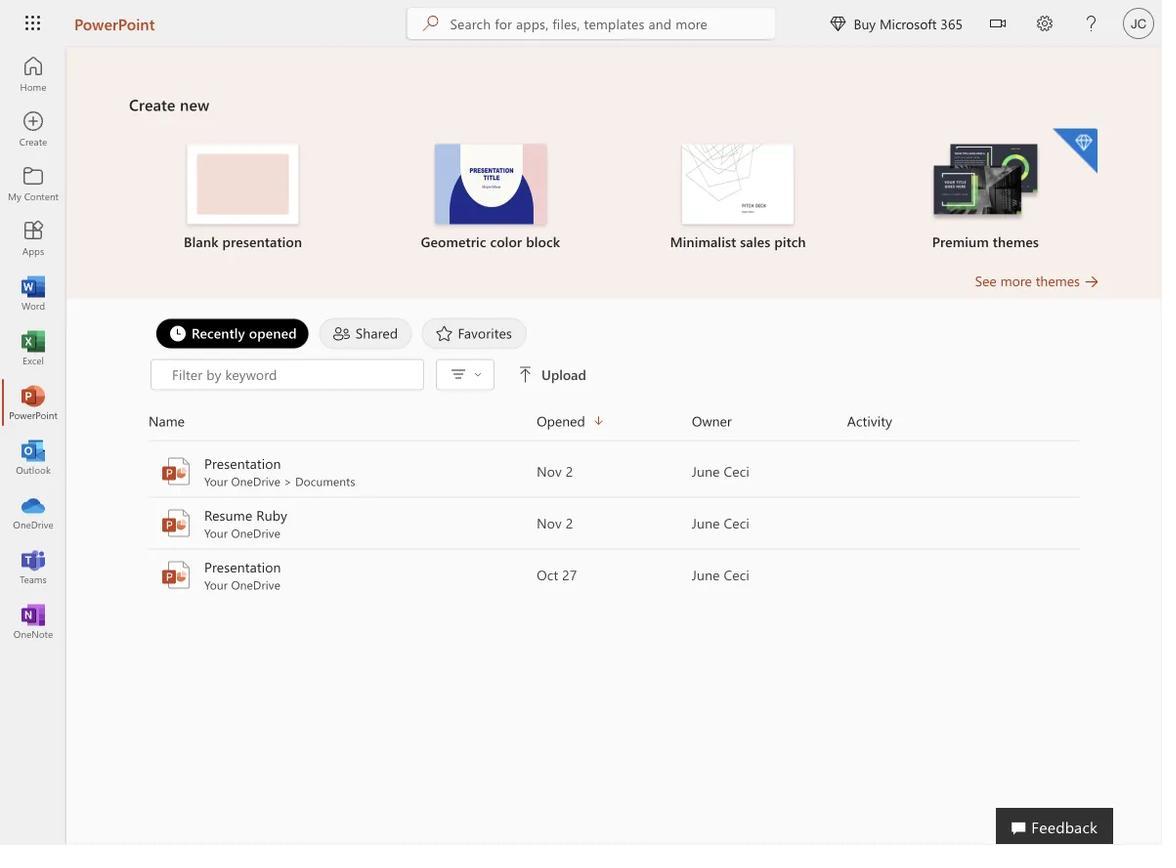 Task type: locate. For each thing, give the bounding box(es) containing it.
minimalist
[[670, 233, 737, 251]]

1 onedrive from the top
[[231, 474, 281, 489]]

2 up "27"
[[566, 514, 573, 532]]

0 vertical spatial ceci
[[724, 462, 750, 481]]

0 vertical spatial june
[[692, 462, 720, 481]]

name presentation cell
[[149, 454, 537, 489], [149, 558, 537, 593]]

list
[[129, 127, 1100, 271]]

presentation your onedrive
[[204, 558, 281, 593]]

presentation for oct 27
[[204, 558, 281, 576]]

name presentation cell down name resume ruby cell
[[149, 558, 537, 593]]

powerpoint image down name at left
[[160, 456, 192, 487]]

name presentation cell for oct 27
[[149, 558, 537, 593]]

create image
[[23, 119, 43, 139]]

create new
[[129, 94, 210, 115]]

june
[[692, 462, 720, 481], [692, 514, 720, 532], [692, 566, 720, 584]]

powerpoint image for presentation
[[160, 560, 192, 591]]

my content image
[[23, 174, 43, 194]]

2 powerpoint image from the top
[[160, 560, 192, 591]]

word image
[[23, 284, 43, 303]]

365
[[941, 14, 963, 32]]

2 name presentation cell from the top
[[149, 558, 537, 593]]

1 vertical spatial name presentation cell
[[149, 558, 537, 593]]

favorites tab
[[417, 318, 532, 350]]

onedrive for nov 2
[[231, 474, 281, 489]]

onedrive left >
[[231, 474, 281, 489]]

nov
[[537, 462, 562, 481], [537, 514, 562, 532]]

1 horizontal spatial powerpoint image
[[160, 456, 192, 487]]

nov 2 down opened
[[537, 462, 573, 481]]

2 june ceci from the top
[[692, 514, 750, 532]]

row containing name
[[149, 410, 1080, 441]]

2 vertical spatial ceci
[[724, 566, 750, 584]]

0 vertical spatial themes
[[993, 233, 1039, 251]]

None search field
[[407, 8, 776, 39]]

displaying 3 out of 6 files. status
[[151, 359, 1059, 391]]

navigation
[[0, 47, 66, 649]]

themes up the more
[[993, 233, 1039, 251]]

2 vertical spatial onedrive
[[231, 577, 281, 593]]

1 vertical spatial onedrive
[[231, 526, 281, 541]]

onenote image
[[23, 612, 43, 632]]

geometric
[[421, 233, 486, 251]]

1 name presentation cell from the top
[[149, 454, 537, 489]]

name presentation cell for nov 2
[[149, 454, 537, 489]]

onedrive inside presentation your onedrive
[[231, 577, 281, 593]]

your down the resume
[[204, 526, 228, 541]]


[[474, 371, 482, 379]]

nov 2 for resume ruby
[[537, 514, 573, 532]]

0 vertical spatial name presentation cell
[[149, 454, 537, 489]]

row inside create new main content
[[149, 410, 1080, 441]]

onedrive
[[231, 474, 281, 489], [231, 526, 281, 541], [231, 577, 281, 593]]

name presentation cell down the name button at left
[[149, 454, 537, 489]]

oct 27
[[537, 566, 577, 584]]

name resume ruby cell
[[149, 506, 537, 541]]

powerpoint image for resume
[[160, 508, 192, 539]]

ceci for presentation your onedrive > documents
[[724, 462, 750, 481]]

outlook image
[[23, 448, 43, 467]]

presentation for nov 2
[[204, 455, 281, 473]]

nov down opened
[[537, 462, 562, 481]]

1 vertical spatial nov
[[537, 514, 562, 532]]

nov up oct
[[537, 514, 562, 532]]

2 ceci from the top
[[724, 514, 750, 532]]

geometric color block
[[421, 233, 560, 251]]

june for presentation your onedrive > documents
[[692, 462, 720, 481]]

opened button
[[537, 410, 692, 433]]

june for resume ruby your onedrive
[[692, 514, 720, 532]]

tab list inside create new main content
[[151, 318, 1078, 350]]

2 2 from the top
[[566, 514, 573, 532]]

june ceci for presentation your onedrive > documents
[[692, 462, 750, 481]]

1 vertical spatial june ceci
[[692, 514, 750, 532]]

1 vertical spatial powerpoint image
[[160, 456, 192, 487]]

2 presentation from the top
[[204, 558, 281, 576]]

2 nov 2 from the top
[[537, 514, 573, 532]]

powerpoint image up the outlook icon on the left of the page
[[23, 393, 43, 413]]

powerpoint image left presentation your onedrive
[[160, 560, 192, 591]]

3 onedrive from the top
[[231, 577, 281, 593]]

2 your from the top
[[204, 526, 228, 541]]

nov 2
[[537, 462, 573, 481], [537, 514, 573, 532]]

2 vertical spatial june ceci
[[692, 566, 750, 584]]

1 presentation from the top
[[204, 455, 281, 473]]

powerpoint
[[74, 13, 155, 34]]

2 down opened
[[566, 462, 573, 481]]

1 vertical spatial presentation
[[204, 558, 281, 576]]

1 vertical spatial nov 2
[[537, 514, 573, 532]]

1 your from the top
[[204, 474, 228, 489]]

2 june from the top
[[692, 514, 720, 532]]

0 vertical spatial nov
[[537, 462, 562, 481]]

2 onedrive from the top
[[231, 526, 281, 541]]

onedrive down resume ruby your onedrive
[[231, 577, 281, 593]]

recently
[[192, 324, 245, 342]]

powerpoint image
[[23, 393, 43, 413], [160, 456, 192, 487]]

0 vertical spatial nov 2
[[537, 462, 573, 481]]

teams image
[[23, 557, 43, 577]]

1 nov from the top
[[537, 462, 562, 481]]

1 vertical spatial ceci
[[724, 514, 750, 532]]

opened
[[249, 324, 297, 342]]

your
[[204, 474, 228, 489], [204, 526, 228, 541], [204, 577, 228, 593]]

2
[[566, 462, 573, 481], [566, 514, 573, 532]]

see
[[975, 272, 997, 290]]

powerpoint image
[[160, 508, 192, 539], [160, 560, 192, 591]]

row
[[149, 410, 1080, 441]]

2 vertical spatial june
[[692, 566, 720, 584]]

create
[[129, 94, 175, 115]]

3 ceci from the top
[[724, 566, 750, 584]]

favorites element
[[422, 318, 527, 350]]

0 vertical spatial presentation
[[204, 455, 281, 473]]

presentation up the resume
[[204, 455, 281, 473]]

1 vertical spatial powerpoint image
[[160, 560, 192, 591]]

1 vertical spatial june
[[692, 514, 720, 532]]

june ceci for resume ruby your onedrive
[[692, 514, 750, 532]]

recently opened
[[192, 324, 297, 342]]

minimalist sales pitch element
[[626, 144, 850, 252]]

0 horizontal spatial powerpoint image
[[23, 393, 43, 413]]

your inside presentation your onedrive > documents
[[204, 474, 228, 489]]

1 2 from the top
[[566, 462, 573, 481]]

jc button
[[1116, 0, 1162, 47]]

shared
[[356, 324, 398, 342]]

blank presentation
[[184, 233, 302, 251]]

1 powerpoint image from the top
[[160, 508, 192, 539]]

favorites
[[458, 324, 512, 342]]

list containing blank presentation
[[129, 127, 1100, 271]]

powerpoint image left the resume
[[160, 508, 192, 539]]

0 vertical spatial 2
[[566, 462, 573, 481]]

onedrive inside presentation your onedrive > documents
[[231, 474, 281, 489]]

owner button
[[692, 410, 847, 433]]

upload
[[542, 366, 587, 384]]

resume
[[204, 506, 253, 525]]

your up the resume
[[204, 474, 228, 489]]

0 vertical spatial your
[[204, 474, 228, 489]]

1 ceci from the top
[[724, 462, 750, 481]]

1 nov 2 from the top
[[537, 462, 573, 481]]

themes right the more
[[1036, 272, 1080, 290]]

2 for resume ruby
[[566, 514, 573, 532]]

0 vertical spatial june ceci
[[692, 462, 750, 481]]

presentation down resume ruby your onedrive
[[204, 558, 281, 576]]

nov 2 for presentation
[[537, 462, 573, 481]]

themes
[[993, 233, 1039, 251], [1036, 272, 1080, 290]]

feedback button
[[996, 809, 1114, 846]]

3 your from the top
[[204, 577, 228, 593]]

your inside presentation your onedrive
[[204, 577, 228, 593]]

1 june ceci from the top
[[692, 462, 750, 481]]

1 vertical spatial your
[[204, 526, 228, 541]]

premium themes element
[[874, 129, 1098, 252]]

premium themes image
[[930, 144, 1042, 223]]


[[830, 16, 846, 31]]

onedrive down the ruby
[[231, 526, 281, 541]]

presentation
[[222, 233, 302, 251]]

nov 2 up oct 27
[[537, 514, 573, 532]]

home image
[[23, 65, 43, 84]]

your down resume ruby your onedrive
[[204, 577, 228, 593]]

powerpoint image inside name resume ruby cell
[[160, 508, 192, 539]]

2 for presentation
[[566, 462, 573, 481]]

3 june from the top
[[692, 566, 720, 584]]

jc
[[1131, 16, 1147, 31]]

2 vertical spatial your
[[204, 577, 228, 593]]

ceci
[[724, 462, 750, 481], [724, 514, 750, 532], [724, 566, 750, 584]]

tab list containing recently opened
[[151, 318, 1078, 350]]

1 vertical spatial themes
[[1036, 272, 1080, 290]]

blank presentation element
[[131, 144, 355, 252]]

pitch
[[775, 233, 806, 251]]

0 vertical spatial onedrive
[[231, 474, 281, 489]]

tab list
[[151, 318, 1078, 350]]

0 vertical spatial powerpoint image
[[160, 508, 192, 539]]

more
[[1001, 272, 1032, 290]]

june ceci
[[692, 462, 750, 481], [692, 514, 750, 532], [692, 566, 750, 584]]

1 june from the top
[[692, 462, 720, 481]]

presentation
[[204, 455, 281, 473], [204, 558, 281, 576]]

2 nov from the top
[[537, 514, 562, 532]]

presentation inside presentation your onedrive > documents
[[204, 455, 281, 473]]


[[518, 367, 534, 383]]

3 june ceci from the top
[[692, 566, 750, 584]]

1 vertical spatial 2
[[566, 514, 573, 532]]

blank
[[184, 233, 219, 251]]

recently opened tab
[[151, 318, 315, 350]]



Task type: describe. For each thing, give the bounding box(es) containing it.
activity
[[847, 412, 893, 430]]

powerpoint banner
[[0, 0, 1162, 50]]

activity, column 4 of 4 column header
[[847, 410, 1080, 433]]


[[990, 16, 1006, 31]]

block
[[526, 233, 560, 251]]

onedrive image
[[23, 503, 43, 522]]

resume ruby your onedrive
[[204, 506, 287, 541]]

themes inside see more themes button
[[1036, 272, 1080, 290]]

0 vertical spatial powerpoint image
[[23, 393, 43, 413]]

buy
[[854, 14, 876, 32]]

 button
[[443, 361, 488, 389]]

nov for resume ruby
[[537, 514, 562, 532]]

premium templates diamond image
[[1053, 129, 1098, 174]]

 buy microsoft 365
[[830, 14, 963, 32]]

see more themes
[[975, 272, 1080, 290]]

shared tab
[[315, 318, 417, 350]]

sales
[[740, 233, 771, 251]]

list inside create new main content
[[129, 127, 1100, 271]]

presentation your onedrive > documents
[[204, 455, 355, 489]]

Filter by keyword text field
[[170, 365, 414, 385]]

apps image
[[23, 229, 43, 248]]

name
[[149, 412, 185, 430]]

oct
[[537, 566, 558, 584]]

create new main content
[[66, 47, 1162, 602]]

ceci for presentation your onedrive
[[724, 566, 750, 584]]

ceci for resume ruby your onedrive
[[724, 514, 750, 532]]

themes inside premium themes element
[[993, 233, 1039, 251]]

onedrive inside resume ruby your onedrive
[[231, 526, 281, 541]]

27
[[562, 566, 577, 584]]

name button
[[149, 410, 537, 433]]

june ceci for presentation your onedrive
[[692, 566, 750, 584]]

geometric color block image
[[435, 144, 546, 224]]

premium
[[932, 233, 989, 251]]

shared element
[[319, 318, 412, 350]]

onedrive for oct 27
[[231, 577, 281, 593]]

your for oct 27
[[204, 577, 228, 593]]

premium themes
[[932, 233, 1039, 251]]

june for presentation your onedrive
[[692, 566, 720, 584]]

microsoft
[[880, 14, 937, 32]]

recently opened element
[[155, 318, 310, 350]]

Search box. Suggestions appear as you type. search field
[[450, 8, 776, 39]]

nov for presentation
[[537, 462, 562, 481]]

>
[[284, 474, 292, 489]]

ruby
[[256, 506, 287, 525]]

new
[[180, 94, 210, 115]]

color
[[490, 233, 522, 251]]

documents
[[295, 474, 355, 489]]

 button
[[975, 0, 1022, 50]]

excel image
[[23, 338, 43, 358]]

owner
[[692, 412, 732, 430]]

minimalist sales pitch
[[670, 233, 806, 251]]

 upload
[[518, 366, 587, 384]]

minimalist sales pitch image
[[683, 144, 794, 224]]

your for nov 2
[[204, 474, 228, 489]]

geometric color block element
[[379, 144, 603, 252]]

see more themes button
[[975, 271, 1100, 291]]

powerpoint image inside create new main content
[[160, 456, 192, 487]]

feedback
[[1032, 816, 1098, 837]]

your inside resume ruby your onedrive
[[204, 526, 228, 541]]

opened
[[537, 412, 585, 430]]



Task type: vqa. For each thing, say whether or not it's contained in the screenshot.
top See More
no



